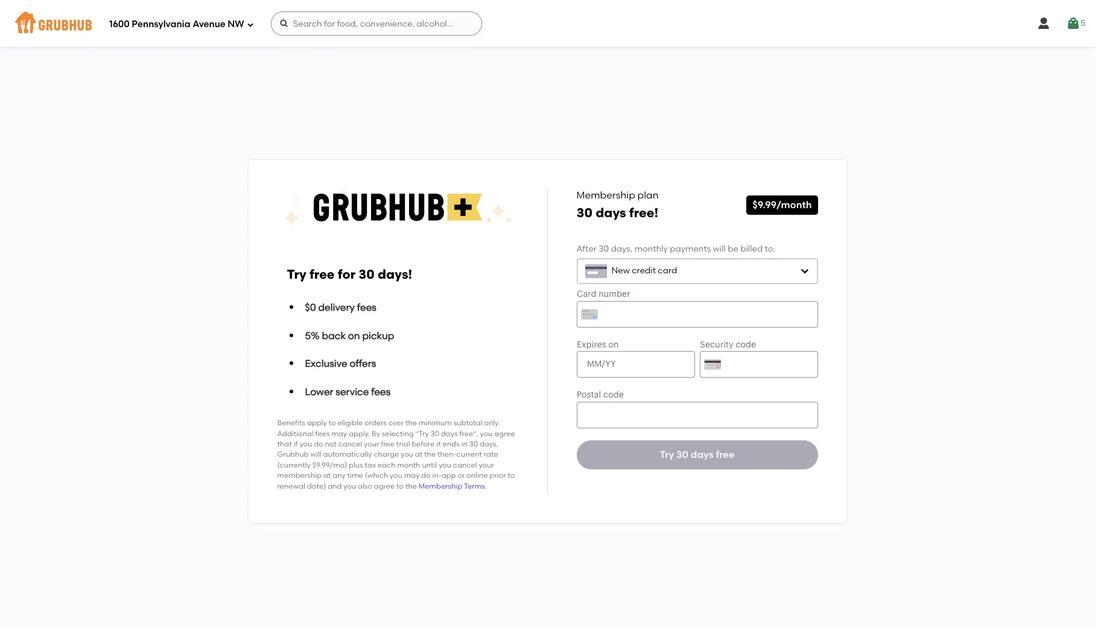 Task type: describe. For each thing, give the bounding box(es) containing it.
terms
[[464, 482, 485, 490]]

$9.99/mo)
[[312, 461, 347, 469]]

trial
[[396, 440, 410, 448]]

0 horizontal spatial agree
[[374, 482, 395, 490]]

membership for .
[[419, 482, 462, 490]]

charge
[[374, 450, 399, 459]]

fees for $0 delivery fees
[[357, 302, 376, 313]]

to:
[[765, 244, 775, 254]]

for
[[338, 267, 355, 282]]

prior
[[489, 471, 506, 480]]

over
[[388, 419, 404, 427]]

1 horizontal spatial will
[[713, 244, 726, 254]]

if
[[294, 440, 298, 448]]

apply.
[[349, 429, 370, 438]]

.
[[485, 482, 487, 490]]

free inside button
[[716, 449, 735, 460]]

"try
[[415, 429, 429, 438]]

additional
[[277, 429, 314, 438]]

be
[[728, 244, 738, 254]]

(currently
[[277, 461, 311, 469]]

2 vertical spatial the
[[405, 482, 417, 490]]

any
[[333, 471, 346, 480]]

$0
[[305, 302, 316, 313]]

5 button
[[1066, 13, 1085, 34]]

1 horizontal spatial days,
[[611, 244, 633, 254]]

new
[[611, 266, 630, 276]]

5
[[1080, 18, 1085, 28]]

0 horizontal spatial to
[[329, 419, 336, 427]]

0 horizontal spatial svg image
[[279, 19, 289, 28]]

try for try free for 30 days!
[[287, 267, 306, 282]]

you down time
[[343, 482, 356, 490]]

only.
[[484, 419, 500, 427]]

1 horizontal spatial svg image
[[800, 266, 809, 276]]

you right if at the bottom of page
[[300, 440, 312, 448]]

membership terms link
[[419, 482, 485, 490]]

days!
[[378, 267, 412, 282]]

grubhub
[[277, 450, 309, 459]]

also
[[358, 482, 372, 490]]

automatically
[[323, 450, 372, 459]]

0 horizontal spatial svg image
[[247, 21, 254, 28]]

0 horizontal spatial free
[[309, 267, 335, 282]]

1600
[[109, 18, 130, 29]]

try for try 30 days free
[[660, 449, 674, 460]]

you up month
[[401, 450, 413, 459]]

1 horizontal spatial svg image
[[1036, 16, 1051, 31]]

benefits apply to eligible orders over the minimum subtotal only. additional fees may apply. by selecting "try 30 days free", you agree that if you do not cancel your free trial before it ends in 30 days, grubhub will automatically charge you at the then-current rate (currently $9.99/mo) plus tax each month until you cancel your membership at any time (which you may do in-app or online prior to renewal date) and you also agree to the
[[277, 419, 515, 490]]

you down then-
[[439, 461, 451, 469]]

tax
[[365, 461, 376, 469]]

apply
[[307, 419, 327, 427]]

credit
[[632, 266, 656, 276]]

you down the each
[[390, 471, 402, 480]]

exclusive offers
[[305, 358, 376, 369]]

new credit card
[[611, 266, 677, 276]]

back
[[322, 330, 346, 341]]

svg image inside the 5 button
[[1066, 16, 1080, 31]]

1 horizontal spatial cancel
[[453, 461, 477, 469]]

0 horizontal spatial do
[[314, 440, 323, 448]]

5% back on pickup
[[305, 330, 394, 341]]

orders
[[364, 419, 387, 427]]

plan
[[637, 189, 659, 201]]

each
[[378, 461, 396, 469]]

fees inside the benefits apply to eligible orders over the minimum subtotal only. additional fees may apply. by selecting "try 30 days free", you agree that if you do not cancel your free trial before it ends in 30 days, grubhub will automatically charge you at the then-current rate (currently $9.99/mo) plus tax each month until you cancel your membership at any time (which you may do in-app or online prior to renewal date) and you also agree to the
[[315, 429, 330, 438]]

30 inside membership plan 30 days free!
[[576, 205, 593, 221]]

try 30 days free button
[[576, 440, 818, 469]]

not
[[325, 440, 337, 448]]

free",
[[459, 429, 478, 438]]

membership
[[277, 471, 322, 480]]

exclusive
[[305, 358, 347, 369]]

you down only.
[[480, 429, 493, 438]]

free!
[[629, 205, 658, 221]]

app
[[442, 471, 456, 480]]

nw
[[228, 18, 244, 29]]

ends
[[443, 440, 460, 448]]

2 horizontal spatial to
[[508, 471, 515, 480]]

1 horizontal spatial at
[[415, 450, 422, 459]]

plus
[[349, 461, 363, 469]]

1 vertical spatial may
[[404, 471, 420, 480]]

1 horizontal spatial your
[[479, 461, 494, 469]]

after
[[576, 244, 597, 254]]

1 vertical spatial the
[[424, 450, 436, 459]]

until
[[422, 461, 437, 469]]

selecting
[[382, 429, 414, 438]]

subtotal
[[453, 419, 482, 427]]

before
[[412, 440, 435, 448]]

days inside membership plan 30 days free!
[[596, 205, 626, 221]]

avenue
[[193, 18, 226, 29]]

benefits
[[277, 419, 305, 427]]



Task type: locate. For each thing, give the bounding box(es) containing it.
0 horizontal spatial will
[[310, 450, 321, 459]]

in
[[461, 440, 467, 448]]

do left in-
[[421, 471, 431, 480]]

monthly
[[635, 244, 668, 254]]

at
[[415, 450, 422, 459], [323, 471, 331, 480]]

1 horizontal spatial to
[[396, 482, 404, 490]]

and
[[328, 482, 342, 490]]

1600 pennsylvania avenue nw
[[109, 18, 244, 29]]

will left be
[[713, 244, 726, 254]]

your down rate at bottom
[[479, 461, 494, 469]]

to
[[329, 419, 336, 427], [508, 471, 515, 480], [396, 482, 404, 490]]

billed
[[740, 244, 763, 254]]

membership plan 30 days free!
[[576, 189, 659, 221]]

at down '$9.99/mo)'
[[323, 471, 331, 480]]

pennsylvania
[[132, 18, 190, 29]]

0 vertical spatial your
[[364, 440, 379, 448]]

2 horizontal spatial free
[[716, 449, 735, 460]]

rate
[[484, 450, 498, 459]]

lower service fees
[[305, 386, 391, 397]]

1 vertical spatial your
[[479, 461, 494, 469]]

30
[[576, 205, 593, 221], [599, 244, 609, 254], [359, 267, 375, 282], [431, 429, 439, 438], [469, 440, 478, 448], [676, 449, 688, 460]]

1 vertical spatial days,
[[480, 440, 498, 448]]

days,
[[611, 244, 633, 254], [480, 440, 498, 448]]

may up not
[[331, 429, 347, 438]]

agree
[[494, 429, 515, 438], [374, 482, 395, 490]]

days, inside the benefits apply to eligible orders over the minimum subtotal only. additional fees may apply. by selecting "try 30 days free", you agree that if you do not cancel your free trial before it ends in 30 days, grubhub will automatically charge you at the then-current rate (currently $9.99/mo) plus tax each month until you cancel your membership at any time (which you may do in-app or online prior to renewal date) and you also agree to the
[[480, 440, 498, 448]]

svg image left the 5 button
[[1036, 16, 1051, 31]]

svg image right nw
[[247, 21, 254, 28]]

try inside the "try 30 days free" button
[[660, 449, 674, 460]]

2 vertical spatial to
[[396, 482, 404, 490]]

to right apply
[[329, 419, 336, 427]]

0 vertical spatial days
[[596, 205, 626, 221]]

days
[[596, 205, 626, 221], [441, 429, 458, 438], [691, 449, 714, 460]]

offers
[[350, 358, 376, 369]]

main navigation navigation
[[0, 0, 1095, 47]]

month
[[397, 461, 420, 469]]

in-
[[432, 471, 442, 480]]

agree down (which
[[374, 482, 395, 490]]

5%
[[305, 330, 320, 341]]

1 horizontal spatial days
[[596, 205, 626, 221]]

$9.99/month
[[753, 199, 812, 211]]

1 horizontal spatial membership
[[576, 189, 635, 201]]

will inside the benefits apply to eligible orders over the minimum subtotal only. additional fees may apply. by selecting "try 30 days free", you agree that if you do not cancel your free trial before it ends in 30 days, grubhub will automatically charge you at the then-current rate (currently $9.99/mo) plus tax each month until you cancel your membership at any time (which you may do in-app or online prior to renewal date) and you also agree to the
[[310, 450, 321, 459]]

will up '$9.99/mo)'
[[310, 450, 321, 459]]

will
[[713, 244, 726, 254], [310, 450, 321, 459]]

2 vertical spatial days
[[691, 449, 714, 460]]

membership for 30
[[576, 189, 635, 201]]

1 horizontal spatial try
[[660, 449, 674, 460]]

membership up 'free!'
[[576, 189, 635, 201]]

after 30 days, monthly payments will be billed to:
[[576, 244, 775, 254]]

membership logo image
[[283, 189, 513, 227]]

days, up new in the top right of the page
[[611, 244, 633, 254]]

try 30 days free
[[660, 449, 735, 460]]

1 vertical spatial cancel
[[453, 461, 477, 469]]

0 vertical spatial cancel
[[338, 440, 362, 448]]

0 vertical spatial to
[[329, 419, 336, 427]]

1 horizontal spatial may
[[404, 471, 420, 480]]

1 vertical spatial days
[[441, 429, 458, 438]]

payments
[[670, 244, 711, 254]]

0 horizontal spatial may
[[331, 429, 347, 438]]

free
[[309, 267, 335, 282], [381, 440, 395, 448], [716, 449, 735, 460]]

to down month
[[396, 482, 404, 490]]

0 vertical spatial at
[[415, 450, 422, 459]]

agree down only.
[[494, 429, 515, 438]]

do left not
[[314, 440, 323, 448]]

membership terms .
[[419, 482, 487, 490]]

may down month
[[404, 471, 420, 480]]

to right prior
[[508, 471, 515, 480]]

0 vertical spatial days,
[[611, 244, 633, 254]]

that
[[277, 440, 292, 448]]

0 vertical spatial do
[[314, 440, 323, 448]]

the up until
[[424, 450, 436, 459]]

or
[[458, 471, 465, 480]]

0 vertical spatial may
[[331, 429, 347, 438]]

Search for food, convenience, alcohol... search field
[[271, 11, 482, 36]]

do
[[314, 440, 323, 448], [421, 471, 431, 480]]

minimum
[[419, 419, 452, 427]]

0 vertical spatial membership
[[576, 189, 635, 201]]

renewal
[[277, 482, 305, 490]]

0 vertical spatial will
[[713, 244, 726, 254]]

0 vertical spatial agree
[[494, 429, 515, 438]]

days, up rate at bottom
[[480, 440, 498, 448]]

0 horizontal spatial days,
[[480, 440, 498, 448]]

cancel
[[338, 440, 362, 448], [453, 461, 477, 469]]

current
[[456, 450, 482, 459]]

1 vertical spatial fees
[[371, 386, 391, 397]]

date)
[[307, 482, 326, 490]]

free inside the benefits apply to eligible orders over the minimum subtotal only. additional fees may apply. by selecting "try 30 days free", you agree that if you do not cancel your free trial before it ends in 30 days, grubhub will automatically charge you at the then-current rate (currently $9.99/mo) plus tax each month until you cancel your membership at any time (which you may do in-app or online prior to renewal date) and you also agree to the
[[381, 440, 395, 448]]

membership inside membership plan 30 days free!
[[576, 189, 635, 201]]

the down month
[[405, 482, 417, 490]]

you
[[480, 429, 493, 438], [300, 440, 312, 448], [401, 450, 413, 459], [439, 461, 451, 469], [390, 471, 402, 480], [343, 482, 356, 490]]

service
[[336, 386, 369, 397]]

0 horizontal spatial at
[[323, 471, 331, 480]]

1 vertical spatial membership
[[419, 482, 462, 490]]

1 vertical spatial at
[[323, 471, 331, 480]]

cancel up or
[[453, 461, 477, 469]]

30 inside button
[[676, 449, 688, 460]]

0 horizontal spatial try
[[287, 267, 306, 282]]

(which
[[365, 471, 388, 480]]

0 horizontal spatial membership
[[419, 482, 462, 490]]

eligible
[[338, 419, 363, 427]]

then-
[[437, 450, 456, 459]]

try free for 30 days!
[[287, 267, 412, 282]]

card
[[658, 266, 677, 276]]

0 vertical spatial fees
[[357, 302, 376, 313]]

1 horizontal spatial do
[[421, 471, 431, 480]]

1 vertical spatial to
[[508, 471, 515, 480]]

fees down apply
[[315, 429, 330, 438]]

your
[[364, 440, 379, 448], [479, 461, 494, 469]]

0 vertical spatial try
[[287, 267, 306, 282]]

0 horizontal spatial days
[[441, 429, 458, 438]]

0 vertical spatial the
[[405, 419, 417, 427]]

at down before
[[415, 450, 422, 459]]

fees
[[357, 302, 376, 313], [371, 386, 391, 397], [315, 429, 330, 438]]

0 horizontal spatial your
[[364, 440, 379, 448]]

1 vertical spatial agree
[[374, 482, 395, 490]]

may
[[331, 429, 347, 438], [404, 471, 420, 480]]

1 vertical spatial try
[[660, 449, 674, 460]]

fees for lower service fees
[[371, 386, 391, 397]]

days inside the benefits apply to eligible orders over the minimum subtotal only. additional fees may apply. by selecting "try 30 days free", you agree that if you do not cancel your free trial before it ends in 30 days, grubhub will automatically charge you at the then-current rate (currently $9.99/mo) plus tax each month until you cancel your membership at any time (which you may do in-app or online prior to renewal date) and you also agree to the
[[441, 429, 458, 438]]

on
[[348, 330, 360, 341]]

delivery
[[318, 302, 355, 313]]

time
[[347, 471, 363, 480]]

0 horizontal spatial cancel
[[338, 440, 362, 448]]

membership
[[576, 189, 635, 201], [419, 482, 462, 490]]

$0 delivery fees
[[305, 302, 376, 313]]

days inside button
[[691, 449, 714, 460]]

2 vertical spatial fees
[[315, 429, 330, 438]]

fees right service
[[371, 386, 391, 397]]

1 horizontal spatial free
[[381, 440, 395, 448]]

svg image
[[1036, 16, 1051, 31], [247, 21, 254, 28]]

1 vertical spatial do
[[421, 471, 431, 480]]

lower
[[305, 386, 333, 397]]

the
[[405, 419, 417, 427], [424, 450, 436, 459], [405, 482, 417, 490]]

membership down in-
[[419, 482, 462, 490]]

2 horizontal spatial days
[[691, 449, 714, 460]]

cancel up automatically
[[338, 440, 362, 448]]

the right over
[[405, 419, 417, 427]]

svg image
[[1066, 16, 1080, 31], [279, 19, 289, 28], [800, 266, 809, 276]]

1 horizontal spatial agree
[[494, 429, 515, 438]]

1 vertical spatial will
[[310, 450, 321, 459]]

pickup
[[362, 330, 394, 341]]

it
[[436, 440, 441, 448]]

online
[[467, 471, 488, 480]]

by
[[372, 429, 380, 438]]

fees right delivery
[[357, 302, 376, 313]]

2 horizontal spatial svg image
[[1066, 16, 1080, 31]]

your down by at bottom left
[[364, 440, 379, 448]]



Task type: vqa. For each thing, say whether or not it's contained in the screenshot.
Reviews
no



